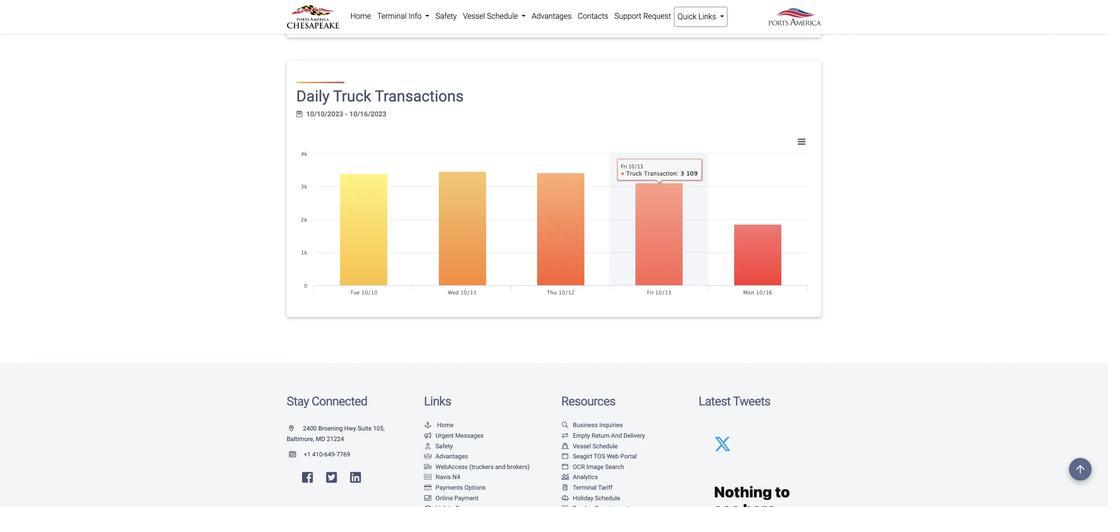 Task type: describe. For each thing, give the bounding box(es) containing it.
1 vertical spatial advantages link
[[424, 453, 468, 461]]

ocr image search
[[573, 464, 624, 471]]

request
[[643, 12, 671, 21]]

ship image
[[561, 444, 569, 450]]

0 horizontal spatial links
[[424, 394, 451, 409]]

105,
[[373, 426, 385, 433]]

0 vertical spatial advantages link
[[529, 7, 575, 26]]

1 horizontal spatial vessel
[[573, 443, 591, 450]]

latest
[[699, 394, 731, 409]]

1 vertical spatial advantages
[[436, 453, 468, 461]]

+1 410-649-7769 link
[[287, 451, 350, 458]]

analytics link
[[561, 474, 598, 481]]

home link for urgent messages 'link' on the left bottom
[[424, 422, 454, 429]]

ocr image search link
[[561, 464, 624, 471]]

terminal tariff link
[[561, 485, 613, 492]]

hand receiving image
[[424, 454, 432, 461]]

stay connected
[[287, 394, 367, 409]]

stay
[[287, 394, 309, 409]]

649-
[[324, 451, 336, 458]]

credit card image
[[424, 486, 432, 492]]

delivery
[[624, 433, 645, 440]]

brokers)
[[507, 464, 530, 471]]

n4
[[452, 474, 460, 481]]

calendar week image
[[296, 111, 302, 118]]

seagirt tos web portal
[[573, 453, 637, 461]]

tariff
[[598, 485, 613, 492]]

1 horizontal spatial home
[[437, 422, 454, 429]]

schedule for ship icon
[[593, 443, 618, 450]]

7769
[[336, 451, 350, 458]]

2 safety from the top
[[436, 443, 453, 450]]

tos
[[594, 453, 605, 461]]

online payment link
[[424, 495, 479, 502]]

0 horizontal spatial vessel
[[463, 12, 485, 21]]

webaccess (truckers and brokers)
[[436, 464, 530, 471]]

(truckers
[[469, 464, 494, 471]]

business
[[573, 422, 598, 429]]

and
[[611, 433, 622, 440]]

10/16/2023
[[349, 110, 386, 119]]

21224
[[327, 436, 344, 443]]

twitter square image
[[326, 472, 337, 485]]

transactions
[[375, 87, 464, 105]]

latest tweets
[[699, 394, 770, 409]]

inquiries
[[599, 422, 623, 429]]

holiday schedule
[[573, 495, 620, 502]]

0 horizontal spatial vessel schedule link
[[460, 7, 529, 26]]

search
[[605, 464, 624, 471]]

suite
[[358, 426, 372, 433]]

bullhorn image
[[424, 434, 432, 440]]

list alt image
[[561, 506, 569, 508]]

info
[[409, 12, 422, 21]]

user hard hat image
[[424, 444, 432, 450]]

2400
[[303, 426, 317, 433]]

payments options link
[[424, 485, 486, 492]]

credit card front image
[[424, 496, 432, 502]]

holiday schedule link
[[561, 495, 620, 502]]

phone office image
[[289, 452, 304, 458]]

payments
[[436, 485, 463, 492]]

tweets
[[733, 394, 770, 409]]

return
[[592, 433, 610, 440]]

connected
[[312, 394, 367, 409]]

analytics image
[[561, 475, 569, 481]]

contacts
[[578, 12, 608, 21]]

resources
[[561, 394, 616, 409]]

hwy
[[344, 426, 356, 433]]

container storage image
[[424, 475, 432, 481]]

online payment
[[436, 495, 479, 502]]

support request link
[[611, 7, 674, 26]]

+1 410-649-7769
[[304, 451, 350, 458]]

web
[[607, 453, 619, 461]]

urgent messages link
[[424, 433, 483, 440]]

exchange image
[[561, 434, 569, 440]]

payment
[[454, 495, 479, 502]]

go to top image
[[1069, 459, 1092, 481]]



Task type: vqa. For each thing, say whether or not it's contained in the screenshot.
rightmost a
no



Task type: locate. For each thing, give the bounding box(es) containing it.
safety link
[[432, 7, 460, 26], [424, 443, 453, 450]]

0 horizontal spatial vessel schedule
[[463, 12, 520, 21]]

map marker alt image
[[289, 427, 301, 433]]

1 vertical spatial safety
[[436, 443, 453, 450]]

1 horizontal spatial terminal
[[573, 485, 597, 492]]

1 vertical spatial vessel schedule
[[573, 443, 618, 450]]

broening
[[318, 426, 343, 433]]

0 vertical spatial vessel schedule link
[[460, 7, 529, 26]]

home link
[[347, 7, 374, 26], [424, 422, 454, 429]]

safety link right the info
[[432, 7, 460, 26]]

safety link for terminal info link
[[432, 7, 460, 26]]

1 vertical spatial schedule
[[593, 443, 618, 450]]

home link left terminal info
[[347, 7, 374, 26]]

home link up urgent
[[424, 422, 454, 429]]

1 horizontal spatial home link
[[424, 422, 454, 429]]

10/10/2023
[[306, 110, 343, 119]]

0 vertical spatial vessel
[[463, 12, 485, 21]]

schedule for 'bells' 'image'
[[595, 495, 620, 502]]

safety link for urgent messages 'link' on the left bottom
[[424, 443, 453, 450]]

baltimore,
[[287, 436, 314, 443]]

1 horizontal spatial advantages link
[[529, 7, 575, 26]]

vessel schedule link
[[460, 7, 529, 26], [561, 443, 618, 450]]

terminal info
[[377, 12, 424, 21]]

browser image
[[561, 465, 569, 471]]

1 horizontal spatial advantages
[[532, 12, 572, 21]]

navis n4
[[436, 474, 460, 481]]

daily truck transactions
[[296, 87, 464, 105]]

home
[[350, 12, 371, 21], [437, 422, 454, 429]]

0 vertical spatial safety link
[[432, 7, 460, 26]]

1 safety from the top
[[436, 12, 457, 21]]

terminal left the info
[[377, 12, 407, 21]]

10/10/2023 - 10/16/2023
[[306, 110, 386, 119]]

safety right the info
[[436, 12, 457, 21]]

advantages link
[[529, 7, 575, 26], [424, 453, 468, 461]]

camera image
[[424, 506, 432, 508]]

online
[[436, 495, 453, 502]]

contacts link
[[575, 7, 611, 26]]

payments options
[[436, 485, 486, 492]]

0 horizontal spatial home link
[[347, 7, 374, 26]]

1 horizontal spatial vessel schedule
[[573, 443, 618, 450]]

0 vertical spatial vessel schedule
[[463, 12, 520, 21]]

seagirt tos web portal link
[[561, 453, 637, 461]]

analytics
[[573, 474, 598, 481]]

advantages left the contacts
[[532, 12, 572, 21]]

image
[[586, 464, 604, 471]]

ocr
[[573, 464, 585, 471]]

home link for terminal info link
[[347, 7, 374, 26]]

business inquiries link
[[561, 422, 623, 429]]

1 vertical spatial home
[[437, 422, 454, 429]]

2400 broening hwy suite 105, baltimore, md 21224 link
[[287, 426, 385, 443]]

search image
[[561, 423, 569, 429]]

0 vertical spatial home
[[350, 12, 371, 21]]

410-
[[312, 451, 324, 458]]

facebook square image
[[302, 472, 313, 485]]

daily
[[296, 87, 330, 105]]

advantages link left the contacts
[[529, 7, 575, 26]]

1 vertical spatial safety link
[[424, 443, 453, 450]]

safety link down urgent
[[424, 443, 453, 450]]

quick
[[678, 12, 697, 21]]

1 horizontal spatial links
[[698, 12, 716, 21]]

0 vertical spatial schedule
[[487, 12, 518, 21]]

terminal for terminal tariff
[[573, 485, 597, 492]]

0 vertical spatial home link
[[347, 7, 374, 26]]

empty
[[573, 433, 590, 440]]

terminal tariff
[[573, 485, 613, 492]]

home left terminal info
[[350, 12, 371, 21]]

terminal for terminal info
[[377, 12, 407, 21]]

-
[[345, 110, 348, 119]]

options
[[464, 485, 486, 492]]

bells image
[[561, 496, 569, 502]]

terminal info link
[[374, 7, 432, 26]]

2400 broening hwy suite 105, baltimore, md 21224
[[287, 426, 385, 443]]

linkedin image
[[350, 472, 361, 485]]

support request
[[614, 12, 671, 21]]

empty return and delivery
[[573, 433, 645, 440]]

navis
[[436, 474, 451, 481]]

0 vertical spatial links
[[698, 12, 716, 21]]

vessel schedule
[[463, 12, 520, 21], [573, 443, 618, 450]]

0 horizontal spatial home
[[350, 12, 371, 21]]

terminal
[[377, 12, 407, 21], [573, 485, 597, 492]]

advantages up webaccess at the left bottom
[[436, 453, 468, 461]]

webaccess (truckers and brokers) link
[[424, 464, 530, 471]]

safety down urgent
[[436, 443, 453, 450]]

seagirt
[[573, 453, 592, 461]]

advantages link up webaccess at the left bottom
[[424, 453, 468, 461]]

holiday
[[573, 495, 593, 502]]

truck container image
[[424, 465, 432, 471]]

terminal inside terminal info link
[[377, 12, 407, 21]]

1 vertical spatial links
[[424, 394, 451, 409]]

0 vertical spatial advantages
[[532, 12, 572, 21]]

schedule
[[487, 12, 518, 21], [593, 443, 618, 450], [595, 495, 620, 502]]

and
[[495, 464, 505, 471]]

0 horizontal spatial advantages
[[436, 453, 468, 461]]

navis n4 link
[[424, 474, 460, 481]]

0 vertical spatial terminal
[[377, 12, 407, 21]]

quick links
[[678, 12, 718, 21]]

empty return and delivery link
[[561, 433, 645, 440]]

urgent
[[436, 433, 454, 440]]

browser image
[[561, 454, 569, 461]]

quick links link
[[674, 7, 727, 27]]

portal
[[620, 453, 637, 461]]

links right the "quick"
[[698, 12, 716, 21]]

+1
[[304, 451, 311, 458]]

0 horizontal spatial advantages link
[[424, 453, 468, 461]]

file invoice image
[[561, 486, 569, 492]]

anchor image
[[424, 423, 432, 429]]

support
[[614, 12, 641, 21]]

business inquiries
[[573, 422, 623, 429]]

home up urgent
[[437, 422, 454, 429]]

vessel
[[463, 12, 485, 21], [573, 443, 591, 450]]

truck
[[333, 87, 371, 105]]

1 vertical spatial vessel
[[573, 443, 591, 450]]

1 horizontal spatial vessel schedule link
[[561, 443, 618, 450]]

1 vertical spatial terminal
[[573, 485, 597, 492]]

links up anchor icon
[[424, 394, 451, 409]]

1 vertical spatial vessel schedule link
[[561, 443, 618, 450]]

urgent messages
[[436, 433, 483, 440]]

2 vertical spatial schedule
[[595, 495, 620, 502]]

webaccess
[[436, 464, 468, 471]]

terminal down analytics
[[573, 485, 597, 492]]

messages
[[455, 433, 483, 440]]

md
[[316, 436, 325, 443]]

0 vertical spatial safety
[[436, 12, 457, 21]]

1 vertical spatial home link
[[424, 422, 454, 429]]

0 horizontal spatial terminal
[[377, 12, 407, 21]]

safety
[[436, 12, 457, 21], [436, 443, 453, 450]]



